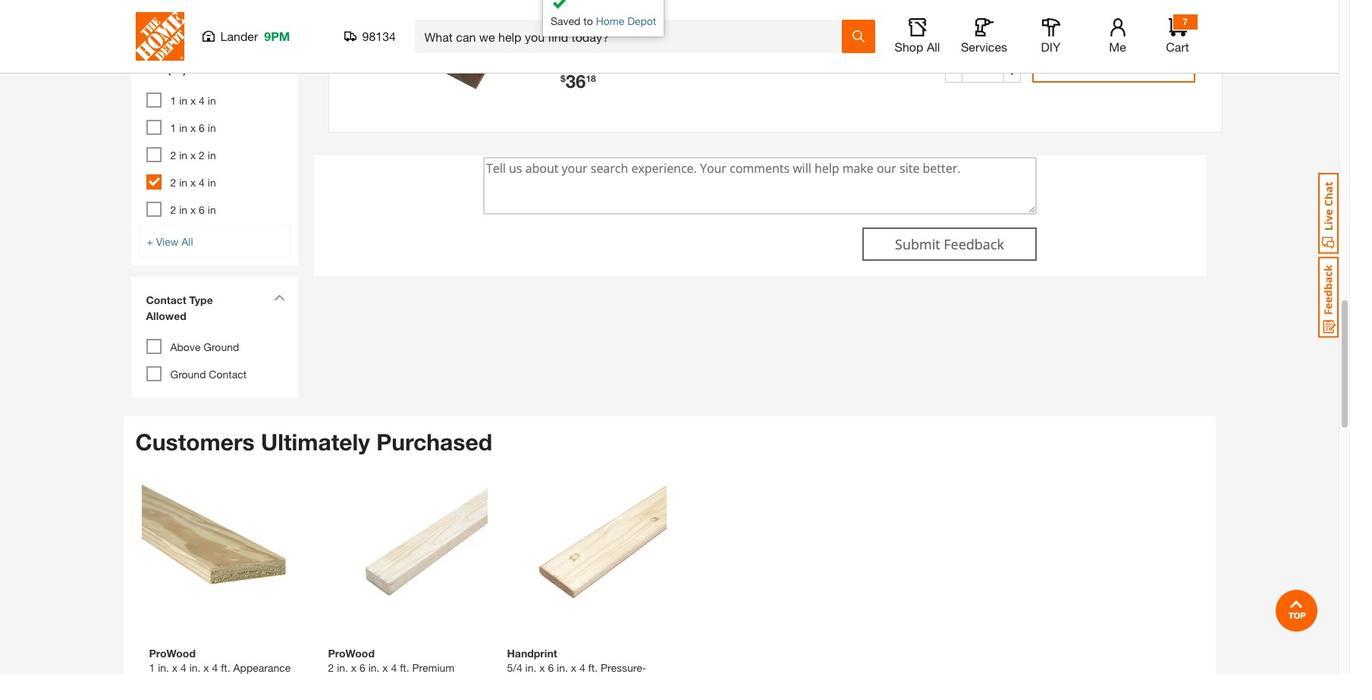 Task type: vqa. For each thing, say whether or not it's contained in the screenshot.
2 in 2 in. x 10 in. x 16 ft. . #2 Pressure-Treated Hem Fir Lumber Ground Contact (Actual: 1.5 in. x 9.25 in. 192 in. Internet# 326761528 Model# 14974-16
yes



Task type: describe. For each thing, give the bounding box(es) containing it.
above
[[170, 341, 201, 353]]

internet#
[[561, 28, 594, 38]]

.
[[657, 0, 659, 6]]

2 in. x 10 in. x 16 ft. . #2 pressure-treated hem fir lumber ground contact (actual: 1.5 in. x 9.25 in. 192 in. image
[[369, 0, 521, 116]]

add to cart
[[1076, 59, 1151, 75]]

2 vertical spatial contact
[[209, 368, 247, 381]]

ultimately
[[261, 429, 370, 456]]

6 down the 1 in x 4 in link
[[199, 121, 205, 134]]

model#
[[642, 28, 670, 38]]

me
[[1109, 39, 1126, 54]]

premium
[[412, 661, 455, 674]]

2 inside prowood 2 in. x 6 in. x 4 ft. premium
[[328, 661, 334, 674]]

2 for 2 in x 6 in
[[170, 203, 176, 216]]

- button
[[945, 52, 963, 82]]

-
[[950, 57, 957, 78]]

1 in. x 4 in. x 4 ft. appearance grade pressure-treated board (3-pack) image
[[141, 469, 308, 636]]

36
[[566, 71, 586, 92]]

product
[[191, 47, 231, 60]]

add
[[1076, 59, 1102, 75]]

to for home
[[583, 14, 593, 27]]

( 1 )
[[623, 49, 632, 59]]

1 in x 6 in
[[170, 121, 216, 134]]

+ view all
[[147, 235, 193, 248]]

customers ultimately purchased
[[135, 429, 492, 456]]

1 vertical spatial all
[[181, 235, 193, 248]]

shop
[[895, 39, 923, 54]]

326761528
[[596, 28, 638, 38]]

prowood 1 in. x 4 in. x 4 ft. appearance
[[149, 647, 294, 674]]

2 in x 4 in
[[170, 176, 216, 189]]

1 horizontal spatial cart
[[1166, 39, 1189, 54]]

5/4
[[507, 661, 522, 674]]

7
[[1183, 16, 1188, 27]]

1 in x 6 in link
[[170, 121, 216, 134]]

lander 9pm
[[220, 29, 290, 43]]

w
[[155, 63, 165, 76]]

lander
[[220, 29, 258, 43]]

192
[[718, 9, 736, 22]]

2 in. x 10 in. x 16 ft. . #2 pressure-treated hem fir lumber ground contact (actual: 1.5 in. x 9.25 in. 192 in. link
[[561, 0, 879, 22]]

+ for + view all
[[147, 235, 153, 248]]

diy button
[[1027, 18, 1075, 55]]

nominal product t x w (in.) link
[[138, 38, 290, 89]]

x inside nominal product t x w (in.)
[[146, 63, 152, 76]]

pressure- inside 2 in. x 10 in. x 16 ft. . #2 pressure-treated hem fir lumber ground contact (actual: 1.5 in. x 9.25 in. 192 in. internet# 326761528 model# 14974-16
[[677, 0, 723, 6]]

me button
[[1093, 18, 1142, 55]]

handprint
[[507, 647, 557, 660]]

10
[[592, 0, 604, 6]]

2 for 2 in. x 10 in. x 16 ft. . #2 pressure-treated hem fir lumber ground contact (actual: 1.5 in. x 9.25 in. 192 in. internet# 326761528 model# 14974-16
[[561, 0, 566, 6]]

2 for 2 in x 4 in
[[170, 176, 176, 189]]

)
[[630, 49, 632, 59]]

customers
[[135, 429, 255, 456]]

2 for 2 in x 2 in
[[170, 149, 176, 162]]

9.25
[[680, 9, 701, 22]]

98134
[[362, 29, 396, 43]]

treated
[[723, 0, 758, 6]]

prowood 2 in. x 6 in. x 4 ft. premium
[[328, 647, 476, 674]]

ground contact
[[170, 368, 247, 381]]

+ button
[[1003, 52, 1021, 82]]

#2
[[662, 0, 674, 6]]

6 inside handprint 5/4 in. x 6 in. x 4 ft. pressure-
[[548, 661, 554, 674]]

ground inside 2 in. x 10 in. x 16 ft. . #2 pressure-treated hem fir lumber ground contact (actual: 1.5 in. x 9.25 in. 192 in. internet# 326761528 model# 14974-16
[[841, 0, 876, 6]]

ft. for handprint 5/4 in. x 6 in. x 4 ft. pressure-
[[588, 661, 598, 674]]

9pm
[[264, 29, 290, 43]]

$ 36 18
[[561, 71, 596, 92]]

home
[[596, 14, 624, 27]]

6 inside prowood 2 in. x 6 in. x 4 ft. premium
[[360, 661, 365, 674]]

all inside 'button'
[[927, 39, 940, 54]]

allowed
[[146, 309, 186, 322]]

1 inside prowood 1 in. x 4 in. x 4 ft. appearance
[[149, 661, 155, 674]]

add to cart button
[[1032, 52, 1195, 82]]

live chat image
[[1318, 173, 1339, 254]]

2 in x 6 in
[[170, 203, 216, 216]]

4 inside handprint 5/4 in. x 6 in. x 4 ft. pressure-
[[579, 661, 585, 674]]

98134 button
[[344, 29, 396, 44]]

appearance
[[233, 661, 291, 674]]



Task type: locate. For each thing, give the bounding box(es) containing it.
0 vertical spatial cart
[[1166, 39, 1189, 54]]

ft. inside prowood 1 in. x 4 in. x 4 ft. appearance
[[221, 661, 230, 674]]

18
[[586, 73, 596, 84]]

shop all button
[[893, 18, 942, 55]]

None field
[[963, 52, 1003, 82]]

contact inside 2 in. x 10 in. x 16 ft. . #2 pressure-treated hem fir lumber ground contact (actual: 1.5 in. x 9.25 in. 192 in. internet# 326761528 model# 14974-16
[[561, 9, 598, 22]]

handprint 5/4 in. x 6 in. x 4 ft. pressure-
[[507, 647, 646, 674]]

diy
[[1041, 39, 1061, 54]]

all up qty:
[[927, 39, 940, 54]]

feedback link image
[[1318, 256, 1339, 338]]

1 prowood from the left
[[149, 647, 196, 660]]

1
[[626, 49, 630, 59], [170, 94, 176, 107], [170, 121, 176, 134], [149, 661, 155, 674]]

prowood for 4
[[149, 647, 196, 660]]

ft. for prowood 2 in. x 6 in. x 4 ft. premium
[[400, 661, 409, 674]]

0 horizontal spatial +
[[147, 235, 153, 248]]

prowood inside prowood 2 in. x 6 in. x 4 ft. premium
[[328, 647, 375, 660]]

0 vertical spatial 16
[[629, 0, 641, 6]]

hem
[[761, 0, 783, 6]]

in
[[179, 94, 187, 107], [208, 94, 216, 107], [179, 121, 187, 134], [208, 121, 216, 134], [179, 149, 187, 162], [208, 149, 216, 162], [179, 176, 187, 189], [208, 176, 216, 189], [179, 203, 187, 216], [208, 203, 216, 216]]

0 horizontal spatial prowood
[[149, 647, 196, 660]]

green check image
[[551, 0, 568, 13]]

prowood inside prowood 1 in. x 4 in. x 4 ft. appearance
[[149, 647, 196, 660]]

saved to home depot
[[551, 14, 656, 27]]

16 up 1.5
[[629, 0, 641, 6]]

$
[[561, 73, 566, 84]]

2
[[561, 0, 566, 6], [170, 149, 176, 162], [199, 149, 205, 162], [170, 176, 176, 189], [170, 203, 176, 216], [328, 661, 334, 674]]

1 horizontal spatial prowood
[[328, 647, 375, 660]]

0 horizontal spatial 16
[[629, 0, 641, 6]]

0 horizontal spatial all
[[181, 235, 193, 248]]

services
[[961, 39, 1007, 54]]

purchased
[[376, 429, 492, 456]]

saved
[[551, 14, 581, 27]]

prowood for 6
[[328, 647, 375, 660]]

6
[[199, 121, 205, 134], [199, 203, 205, 216], [360, 661, 365, 674], [548, 661, 554, 674]]

1 vertical spatial pressure-
[[601, 661, 646, 674]]

cart down 7
[[1166, 39, 1189, 54]]

(
[[623, 49, 626, 59]]

2 vertical spatial ground
[[170, 368, 206, 381]]

cart
[[1166, 39, 1189, 54], [1123, 59, 1151, 75]]

view
[[156, 235, 179, 248]]

(actual:
[[601, 9, 637, 22]]

cart down me
[[1123, 59, 1151, 75]]

nominal
[[146, 47, 188, 60]]

shop all
[[895, 39, 940, 54]]

ft. inside 2 in. x 10 in. x 16 ft. . #2 pressure-treated hem fir lumber ground contact (actual: 1.5 in. x 9.25 in. 192 in. internet# 326761528 model# 14974-16
[[644, 0, 654, 6]]

6 left premium
[[360, 661, 365, 674]]

contact down above ground link
[[209, 368, 247, 381]]

prowood
[[149, 647, 196, 660], [328, 647, 375, 660]]

1 horizontal spatial pressure-
[[677, 0, 723, 6]]

What can we help you find today? search field
[[424, 20, 841, 52]]

to up the internet#
[[583, 14, 593, 27]]

0 vertical spatial +
[[1006, 57, 1017, 78]]

14974-
[[672, 28, 698, 38]]

0 vertical spatial contact
[[561, 9, 598, 22]]

to down me
[[1106, 59, 1119, 75]]

home depot link
[[596, 14, 656, 27]]

0 horizontal spatial pressure-
[[601, 661, 646, 674]]

nominal product t x w (in.)
[[146, 47, 240, 76]]

to for cart
[[1106, 59, 1119, 75]]

contact up the internet#
[[561, 9, 598, 22]]

6 down handprint
[[548, 661, 554, 674]]

contact type allowed
[[146, 294, 213, 322]]

4
[[199, 94, 205, 107], [199, 176, 205, 189], [181, 661, 186, 674], [212, 661, 218, 674], [391, 661, 397, 674], [579, 661, 585, 674]]

0 vertical spatial all
[[927, 39, 940, 54]]

cart 7
[[1166, 16, 1189, 54]]

1 in x 4 in
[[170, 94, 216, 107]]

above ground link
[[170, 341, 239, 353]]

1 vertical spatial to
[[1106, 59, 1119, 75]]

1 horizontal spatial contact
[[209, 368, 247, 381]]

ft. inside prowood 2 in. x 6 in. x 4 ft. premium
[[400, 661, 409, 674]]

2 horizontal spatial contact
[[561, 9, 598, 22]]

1 in x 4 in link
[[170, 94, 216, 107]]

ground contact link
[[170, 368, 247, 381]]

ft.
[[644, 0, 654, 6], [221, 661, 230, 674], [400, 661, 409, 674], [588, 661, 598, 674]]

0 vertical spatial to
[[583, 14, 593, 27]]

16 down 9.25
[[698, 28, 708, 38]]

2 in x 4 in link
[[170, 176, 216, 189]]

+ down services
[[1006, 57, 1017, 78]]

+ left view
[[147, 235, 153, 248]]

ground down above
[[170, 368, 206, 381]]

0 horizontal spatial contact
[[146, 294, 186, 306]]

ft. inside handprint 5/4 in. x 6 in. x 4 ft. pressure-
[[588, 661, 598, 674]]

1.5
[[640, 9, 655, 22]]

1 horizontal spatial to
[[1106, 59, 1119, 75]]

0 horizontal spatial to
[[583, 14, 593, 27]]

qty:
[[921, 61, 944, 74]]

cart inside the add to cart button
[[1123, 59, 1151, 75]]

all
[[927, 39, 940, 54], [181, 235, 193, 248]]

6 down 2 in x 4 in
[[199, 203, 205, 216]]

ground up ground contact
[[204, 341, 239, 353]]

+ view all link
[[138, 225, 290, 258]]

2 in. x 10 in. x 16 ft. . #2 pressure-treated hem fir lumber ground contact (actual: 1.5 in. x 9.25 in. 192 in. internet# 326761528 model# 14974-16
[[561, 0, 879, 38]]

type
[[189, 294, 213, 306]]

1 vertical spatial cart
[[1123, 59, 1151, 75]]

t
[[234, 47, 240, 60]]

1 vertical spatial 16
[[698, 28, 708, 38]]

1 vertical spatial contact
[[146, 294, 186, 306]]

16
[[629, 0, 641, 6], [698, 28, 708, 38]]

1 vertical spatial ground
[[204, 341, 239, 353]]

ground right "lumber"
[[841, 0, 876, 6]]

0 vertical spatial pressure-
[[677, 0, 723, 6]]

all right view
[[181, 235, 193, 248]]

the home depot logo image
[[135, 12, 184, 61]]

pressure- inside handprint 5/4 in. x 6 in. x 4 ft. pressure-
[[601, 661, 646, 674]]

1 horizontal spatial all
[[927, 39, 940, 54]]

5/4 in. x 6 in. x 4 ft. pressure-treated boards (3-pack) image
[[499, 469, 666, 636]]

2 in x 2 in
[[170, 149, 216, 162]]

0 horizontal spatial cart
[[1123, 59, 1151, 75]]

services button
[[960, 18, 1008, 55]]

1 horizontal spatial +
[[1006, 57, 1017, 78]]

2 in x 2 in link
[[170, 149, 216, 162]]

2 in x 6 in link
[[170, 203, 216, 216]]

+ inside button
[[1006, 57, 1017, 78]]

(in.)
[[168, 63, 186, 76]]

2 in. x 6 in. x 4 ft. premium ground-contact pressure-treated wood lumber (3-pack) image
[[320, 469, 487, 636]]

fir
[[786, 0, 798, 6]]

depot
[[627, 14, 656, 27]]

1 horizontal spatial 16
[[698, 28, 708, 38]]

0 vertical spatial ground
[[841, 0, 876, 6]]

caret icon image
[[273, 294, 285, 301]]

in.
[[569, 0, 581, 6], [607, 0, 618, 6], [658, 9, 669, 22], [704, 9, 715, 22], [739, 9, 750, 22], [158, 661, 169, 674], [189, 661, 201, 674], [337, 661, 348, 674], [368, 661, 380, 674], [525, 661, 537, 674], [557, 661, 568, 674]]

1 vertical spatial +
[[147, 235, 153, 248]]

x
[[584, 0, 589, 6], [621, 0, 626, 6], [672, 9, 677, 22], [146, 63, 152, 76], [190, 94, 196, 107], [190, 121, 196, 134], [190, 149, 196, 162], [190, 176, 196, 189], [190, 203, 196, 216], [172, 661, 178, 674], [204, 661, 209, 674], [351, 661, 357, 674], [383, 661, 388, 674], [539, 661, 545, 674], [571, 661, 576, 674]]

2 inside 2 in. x 10 in. x 16 ft. . #2 pressure-treated hem fir lumber ground contact (actual: 1.5 in. x 9.25 in. 192 in. internet# 326761528 model# 14974-16
[[561, 0, 566, 6]]

ft. for prowood 1 in. x 4 in. x 4 ft. appearance
[[221, 661, 230, 674]]

contact
[[561, 9, 598, 22], [146, 294, 186, 306], [209, 368, 247, 381]]

to
[[583, 14, 593, 27], [1106, 59, 1119, 75]]

above ground
[[170, 341, 239, 353]]

to inside button
[[1106, 59, 1119, 75]]

2 prowood from the left
[[328, 647, 375, 660]]

ground
[[841, 0, 876, 6], [204, 341, 239, 353], [170, 368, 206, 381]]

contact inside contact type allowed
[[146, 294, 186, 306]]

scheduled
[[943, 19, 994, 31]]

+ for +
[[1006, 57, 1017, 78]]

+
[[1006, 57, 1017, 78], [147, 235, 153, 248]]

contact type allowed link
[[138, 284, 290, 335]]

lumber
[[801, 0, 838, 6]]

4 inside prowood 2 in. x 6 in. x 4 ft. premium
[[391, 661, 397, 674]]

contact up allowed
[[146, 294, 186, 306]]

pressure-
[[677, 0, 723, 6], [601, 661, 646, 674]]



